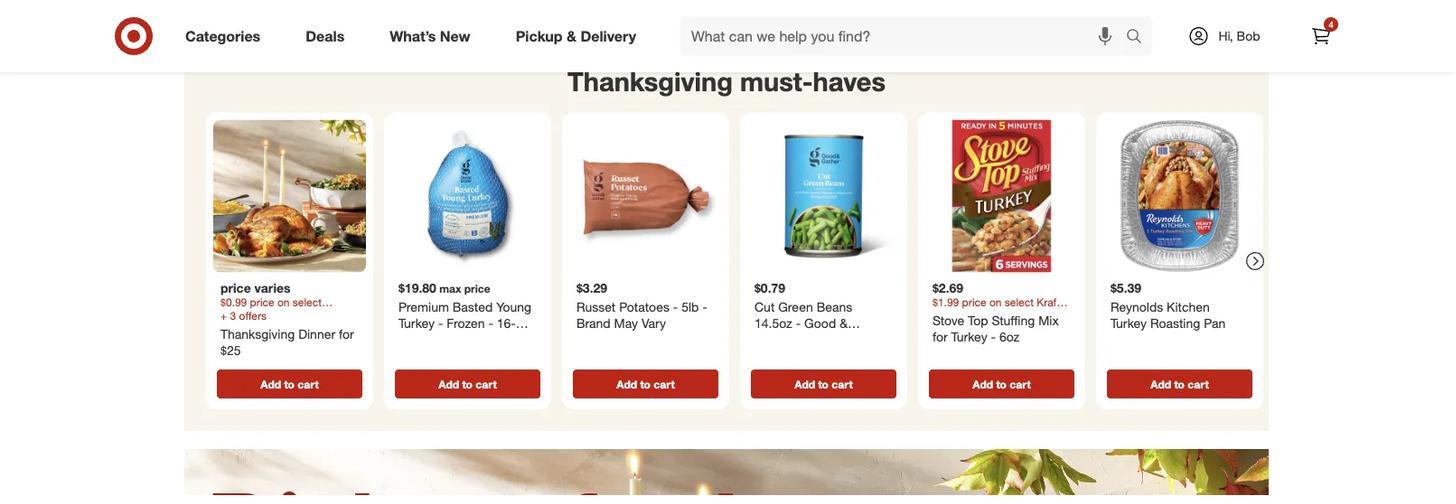 Task type: vqa. For each thing, say whether or not it's contained in the screenshot.
for
yes



Task type: locate. For each thing, give the bounding box(es) containing it.
4 to from the left
[[819, 378, 829, 392]]

1 to from the left
[[284, 378, 295, 392]]

thanksgiving
[[568, 66, 733, 98], [221, 327, 295, 343]]

cart for stove top stuffing mix for turkey - 6oz
[[1010, 378, 1031, 392]]

add to cart button
[[217, 370, 363, 399], [395, 370, 541, 399], [573, 370, 719, 399], [751, 370, 897, 399], [930, 370, 1075, 399], [1108, 370, 1253, 399]]

add for russet potatoes - 5lb - brand may vary
[[617, 378, 638, 392]]

5 add from the left
[[973, 378, 994, 392]]

1 horizontal spatial turkey
[[1111, 316, 1148, 332]]

3 to from the left
[[641, 378, 651, 392]]

turkey inside stove top stuffing mix for turkey - 6oz
[[952, 329, 988, 345]]

to for reynolds kitchen turkey roasting pan
[[1175, 378, 1185, 392]]

$5.39
[[1111, 281, 1142, 296]]

4 cart from the left
[[832, 378, 853, 392]]

3 add from the left
[[617, 378, 638, 392]]

1 horizontal spatial &
[[840, 316, 848, 332]]

top
[[968, 314, 989, 329]]

price right max
[[465, 282, 491, 296]]

0 horizontal spatial thanksgiving
[[221, 327, 295, 343]]

beans
[[817, 300, 853, 316]]

1 add from the left
[[261, 378, 281, 392]]

$0.79
[[755, 281, 786, 296]]

cut green beans 14.5oz - good & gather™ image
[[748, 120, 901, 273]]

3 add to cart from the left
[[617, 378, 675, 392]]

search
[[1118, 29, 1162, 47]]

for
[[339, 327, 354, 343], [933, 329, 948, 345]]

turkey down the $5.39
[[1111, 316, 1148, 332]]

0 horizontal spatial &
[[567, 27, 577, 45]]

must-
[[740, 66, 813, 98]]

0 horizontal spatial turkey
[[952, 329, 988, 345]]

$0.79 cut green beans 14.5oz - good & gather™
[[755, 281, 853, 347]]

max
[[440, 282, 462, 296]]

4 add to cart from the left
[[795, 378, 853, 392]]

6 add to cart button from the left
[[1108, 370, 1253, 399]]

- left 6oz
[[992, 329, 996, 345]]

6 add from the left
[[1151, 378, 1172, 392]]

turkey
[[1111, 316, 1148, 332], [952, 329, 988, 345]]

search button
[[1118, 16, 1162, 60]]

turkey left 6oz
[[952, 329, 988, 345]]

- inside stove top stuffing mix for turkey - 6oz
[[992, 329, 996, 345]]

1 horizontal spatial thanksgiving
[[568, 66, 733, 98]]

hi, bob
[[1219, 28, 1261, 44]]

2 add to cart from the left
[[439, 378, 497, 392]]

stuffing
[[992, 314, 1036, 329]]

haves
[[813, 66, 886, 98]]

add to cart for russet potatoes - 5lb - brand may vary
[[617, 378, 675, 392]]

thanksgiving inside thanksgiving dinner for $25
[[221, 327, 295, 343]]

$3.29 russet potatoes - 5lb - brand may vary
[[577, 281, 708, 332]]

thanksgiving down offers
[[221, 327, 295, 343]]

add for cut green beans 14.5oz - good & gather™
[[795, 378, 816, 392]]

thanksgiving dinner for $25
[[221, 327, 354, 359]]

& inside "$0.79 cut green beans 14.5oz - good & gather™"
[[840, 316, 848, 332]]

6 add to cart from the left
[[1151, 378, 1210, 392]]

thanksgiving for thanksgiving dinner for $25
[[221, 327, 295, 343]]

6 cart from the left
[[1188, 378, 1210, 392]]

offers
[[239, 310, 267, 323]]

price
[[221, 281, 251, 296], [465, 282, 491, 296]]

deals
[[306, 27, 345, 45]]

3
[[230, 310, 236, 323]]

- left good
[[796, 316, 801, 332]]

0 vertical spatial &
[[567, 27, 577, 45]]

pickup & delivery link
[[501, 16, 659, 56]]

1 add to cart from the left
[[261, 378, 319, 392]]

0 horizontal spatial for
[[339, 327, 354, 343]]

6oz
[[1000, 329, 1020, 345]]

may
[[614, 316, 638, 332]]

add to cart button for cut green beans 14.5oz - good & gather™
[[751, 370, 897, 399]]

-
[[674, 300, 678, 316], [703, 300, 708, 316], [796, 316, 801, 332], [992, 329, 996, 345]]

1 cart from the left
[[298, 378, 319, 392]]

&
[[567, 27, 577, 45], [840, 316, 848, 332]]

cart for thanksgiving dinner for $25
[[298, 378, 319, 392]]

14.5oz
[[755, 316, 793, 332]]

1 horizontal spatial for
[[933, 329, 948, 345]]

0 horizontal spatial price
[[221, 281, 251, 296]]

good
[[805, 316, 837, 332]]

price up 3
[[221, 281, 251, 296]]

$25
[[221, 343, 241, 359]]

6 to from the left
[[1175, 378, 1185, 392]]

5 add to cart button from the left
[[930, 370, 1075, 399]]

3 cart from the left
[[654, 378, 675, 392]]

thanksgiving for thanksgiving must-haves
[[568, 66, 733, 98]]

4 add to cart button from the left
[[751, 370, 897, 399]]

green
[[779, 300, 814, 316]]

add to cart
[[261, 378, 319, 392], [439, 378, 497, 392], [617, 378, 675, 392], [795, 378, 853, 392], [973, 378, 1031, 392], [1151, 378, 1210, 392]]

pan
[[1205, 316, 1226, 332]]

add to cart for reynolds kitchen turkey roasting pan
[[1151, 378, 1210, 392]]

for inside thanksgiving dinner for $25
[[339, 327, 354, 343]]

2 add from the left
[[439, 378, 459, 392]]

5 add to cart from the left
[[973, 378, 1031, 392]]

for right the dinner
[[339, 327, 354, 343]]

pickup
[[516, 27, 563, 45]]

0 vertical spatial thanksgiving
[[568, 66, 733, 98]]

thanksgiving dinner for $25 image
[[213, 120, 366, 273]]

$5.39 reynolds kitchen turkey roasting pan
[[1111, 281, 1226, 332]]

for left top
[[933, 329, 948, 345]]

1 vertical spatial thanksgiving
[[221, 327, 295, 343]]

thanksgiving down delivery
[[568, 66, 733, 98]]

5 cart from the left
[[1010, 378, 1031, 392]]

cut
[[755, 300, 775, 316]]

brand
[[577, 316, 611, 332]]

deals link
[[290, 16, 367, 56]]

+ 3 offers
[[221, 310, 267, 323]]

add to cart button for russet potatoes - 5lb - brand may vary
[[573, 370, 719, 399]]

1 add to cart button from the left
[[217, 370, 363, 399]]

3 add to cart button from the left
[[573, 370, 719, 399]]

add to cart for stove top stuffing mix for turkey - 6oz
[[973, 378, 1031, 392]]

to for cut green beans 14.5oz - good & gather™
[[819, 378, 829, 392]]

1 vertical spatial &
[[840, 316, 848, 332]]

premium basted young turkey - frozen - 16-20lbs - price per lb - good & gather™ image
[[392, 120, 544, 273]]

what's
[[390, 27, 436, 45]]

5 to from the left
[[997, 378, 1007, 392]]

cart for russet potatoes - 5lb - brand may vary
[[654, 378, 675, 392]]

4 add from the left
[[795, 378, 816, 392]]

1 horizontal spatial price
[[465, 282, 491, 296]]

5lb
[[682, 300, 699, 316]]

& right good
[[840, 316, 848, 332]]

to
[[284, 378, 295, 392], [462, 378, 473, 392], [641, 378, 651, 392], [819, 378, 829, 392], [997, 378, 1007, 392], [1175, 378, 1185, 392]]

& right pickup at the top left of page
[[567, 27, 577, 45]]

cart
[[298, 378, 319, 392], [476, 378, 497, 392], [654, 378, 675, 392], [832, 378, 853, 392], [1010, 378, 1031, 392], [1188, 378, 1210, 392]]

add
[[261, 378, 281, 392], [439, 378, 459, 392], [617, 378, 638, 392], [795, 378, 816, 392], [973, 378, 994, 392], [1151, 378, 1172, 392]]



Task type: describe. For each thing, give the bounding box(es) containing it.
add to cart button for stove top stuffing mix for turkey - 6oz
[[930, 370, 1075, 399]]

reynolds kitchen turkey roasting pan image
[[1104, 120, 1257, 273]]

for inside stove top stuffing mix for turkey - 6oz
[[933, 329, 948, 345]]

4
[[1329, 19, 1334, 30]]

add for reynolds kitchen turkey roasting pan
[[1151, 378, 1172, 392]]

to for thanksgiving dinner for $25
[[284, 378, 295, 392]]

new
[[440, 27, 471, 45]]

vary
[[642, 316, 666, 332]]

price varies
[[221, 281, 291, 296]]

stove
[[933, 314, 965, 329]]

what's new
[[390, 27, 471, 45]]

dinner
[[299, 327, 336, 343]]

$3.29
[[577, 281, 608, 296]]

price inside the "$19.80 max price"
[[465, 282, 491, 296]]

roasting
[[1151, 316, 1201, 332]]

cart for reynolds kitchen turkey roasting pan
[[1188, 378, 1210, 392]]

add for stove top stuffing mix for turkey - 6oz
[[973, 378, 994, 392]]

$19.80
[[399, 281, 437, 296]]

potatoes
[[620, 300, 670, 316]]

what's new link
[[375, 16, 493, 56]]

2 cart from the left
[[476, 378, 497, 392]]

russet potatoes - 5lb - brand may vary image
[[570, 120, 722, 273]]

kitchen
[[1167, 300, 1211, 316]]

to for russet potatoes - 5lb - brand may vary
[[641, 378, 651, 392]]

+
[[221, 310, 227, 323]]

2 add to cart button from the left
[[395, 370, 541, 399]]

2 to from the left
[[462, 378, 473, 392]]

add for thanksgiving dinner for $25
[[261, 378, 281, 392]]

dish up for less image
[[184, 450, 1270, 496]]

- right 5lb
[[703, 300, 708, 316]]

categories
[[185, 27, 261, 45]]

varies
[[255, 281, 291, 296]]

add to cart button for thanksgiving dinner for $25
[[217, 370, 363, 399]]

add to cart button for reynolds kitchen turkey roasting pan
[[1108, 370, 1253, 399]]

What can we help you find? suggestions appear below search field
[[681, 16, 1131, 56]]

bob
[[1238, 28, 1261, 44]]

hi,
[[1219, 28, 1234, 44]]

cart for cut green beans 14.5oz - good & gather™
[[832, 378, 853, 392]]

to for stove top stuffing mix for turkey - 6oz
[[997, 378, 1007, 392]]

thanksgiving must-haves
[[568, 66, 886, 98]]

$19.80 max price
[[399, 281, 491, 296]]

pickup & delivery
[[516, 27, 637, 45]]

4 link
[[1302, 16, 1342, 56]]

stove top stuffing mix for turkey - 6oz
[[933, 314, 1059, 345]]

$2.69
[[933, 281, 964, 296]]

target holiday price match guarantee image
[[184, 0, 1270, 33]]

- left 5lb
[[674, 300, 678, 316]]

delivery
[[581, 27, 637, 45]]

stove top stuffing mix for turkey - 6oz image
[[926, 120, 1079, 273]]

mix
[[1039, 314, 1059, 329]]

add to cart for cut green beans 14.5oz - good & gather™
[[795, 378, 853, 392]]

russet
[[577, 300, 616, 316]]

categories link
[[170, 16, 283, 56]]

carousel region
[[184, 52, 1270, 450]]

reynolds
[[1111, 300, 1164, 316]]

add to cart for thanksgiving dinner for $25
[[261, 378, 319, 392]]

- inside "$0.79 cut green beans 14.5oz - good & gather™"
[[796, 316, 801, 332]]

gather™
[[755, 332, 801, 347]]

turkey inside $5.39 reynolds kitchen turkey roasting pan
[[1111, 316, 1148, 332]]



